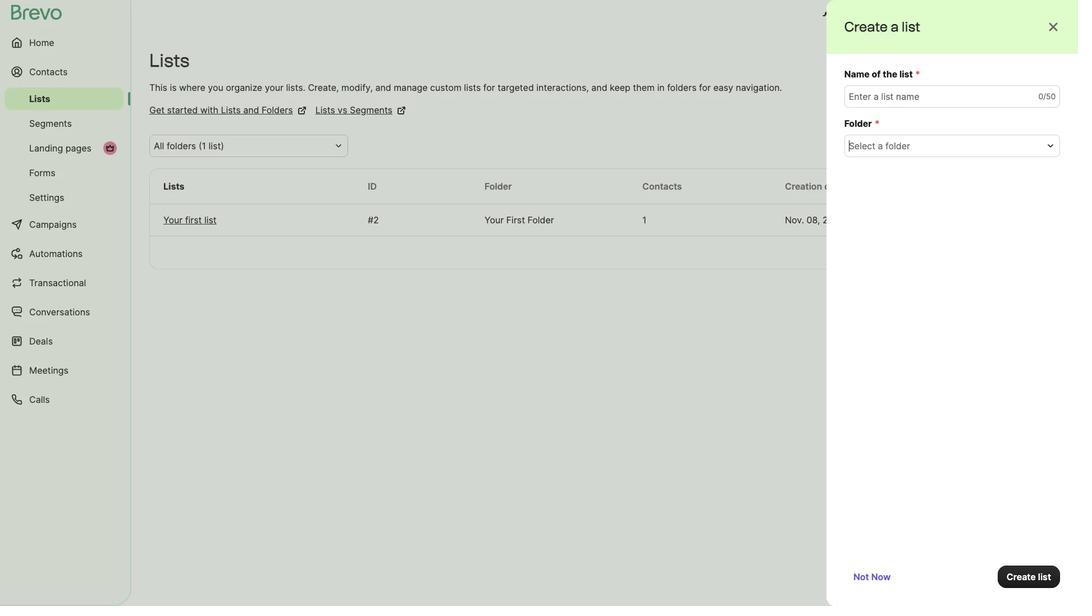 Task type: locate. For each thing, give the bounding box(es) containing it.
0 horizontal spatial your
[[163, 215, 183, 226]]

ethereal
[[1044, 10, 1079, 21]]

left___rvooi image
[[106, 144, 115, 153]]

1 vertical spatial folder
[[485, 181, 512, 192]]

settings link
[[4, 187, 124, 209]]

campaigns
[[29, 219, 77, 230]]

your for your first folder
[[485, 215, 504, 226]]

0 horizontal spatial folders
[[167, 140, 196, 152]]

0 horizontal spatial for
[[484, 82, 495, 93]]

1 horizontal spatial a
[[891, 19, 899, 35]]

targeted
[[498, 82, 534, 93]]

folder inside "create a list" dialog
[[845, 118, 873, 129]]

1 horizontal spatial segments
[[350, 104, 393, 116]]

#
[[368, 215, 374, 226]]

get
[[149, 104, 165, 116]]

with
[[200, 104, 219, 116]]

1 horizontal spatial create
[[1007, 572, 1036, 583]]

usage
[[836, 10, 864, 21]]

a for select
[[879, 140, 884, 152]]

forms
[[29, 167, 55, 179]]

interactions,
[[537, 82, 589, 93]]

1 your from the left
[[163, 215, 183, 226]]

0 vertical spatial *
[[916, 69, 921, 80]]

segments down modify,
[[350, 104, 393, 116]]

1 horizontal spatial for
[[699, 82, 711, 93]]

home link
[[4, 29, 124, 56]]

lists inside lists vs segments link
[[315, 104, 335, 116]]

segments
[[350, 104, 393, 116], [29, 118, 72, 129]]

lists vs segments
[[315, 104, 393, 116]]

folders right in
[[667, 82, 697, 93]]

1 horizontal spatial contacts
[[643, 181, 682, 192]]

folder *
[[845, 118, 880, 129]]

conversations link
[[4, 299, 124, 326]]

a inside popup button
[[879, 140, 884, 152]]

for right the lists
[[484, 82, 495, 93]]

meetings
[[29, 365, 69, 376]]

create inside button
[[1007, 572, 1036, 583]]

for left easy
[[699, 82, 711, 93]]

1 vertical spatial a
[[879, 140, 884, 152]]

1 vertical spatial *
[[875, 118, 880, 129]]

(1
[[199, 140, 206, 152]]

lists right the with
[[221, 104, 241, 116]]

0 horizontal spatial a
[[879, 140, 884, 152]]

date
[[825, 181, 844, 192]]

1 horizontal spatial folder
[[528, 215, 554, 226]]

you
[[208, 82, 223, 93]]

1 horizontal spatial *
[[916, 69, 921, 80]]

create
[[845, 19, 888, 35], [1007, 572, 1036, 583]]

lists vs segments link
[[315, 103, 406, 117]]

all
[[154, 140, 164, 152]]

*
[[916, 69, 921, 80], [875, 118, 880, 129]]

deals link
[[4, 328, 124, 355]]

contacts up 1
[[643, 181, 682, 192]]

calls
[[29, 394, 50, 406]]

create,
[[308, 82, 339, 93]]

2 horizontal spatial folder
[[845, 118, 873, 129]]

a left "folder"
[[879, 140, 884, 152]]

them
[[633, 82, 655, 93]]

/
[[1044, 92, 1046, 101]]

lists left vs on the top left of page
[[315, 104, 335, 116]]

started
[[167, 104, 198, 116]]

a for create
[[891, 19, 899, 35]]

0
[[1039, 92, 1044, 101]]

1 vertical spatial contacts
[[643, 181, 682, 192]]

lists
[[464, 82, 481, 93]]

contacts down home in the top of the page
[[29, 66, 68, 78]]

all folders (1 list)
[[154, 140, 224, 152]]

lists up 'is' on the top left
[[149, 50, 190, 71]]

create list
[[1007, 572, 1052, 583]]

segments up landing
[[29, 118, 72, 129]]

* up select a folder
[[875, 118, 880, 129]]

and left plan
[[866, 10, 882, 21]]

0 horizontal spatial folder
[[485, 181, 512, 192]]

folders left (1
[[167, 140, 196, 152]]

for
[[484, 82, 495, 93], [699, 82, 711, 93]]

and down the organize
[[243, 104, 259, 116]]

1 vertical spatial folders
[[167, 140, 196, 152]]

not now button
[[845, 566, 900, 589]]

at
[[848, 215, 856, 226]]

nov.
[[785, 215, 804, 226]]

50
[[1046, 92, 1056, 101]]

* right the
[[916, 69, 921, 80]]

1 horizontal spatial your
[[485, 215, 504, 226]]

lists link
[[4, 88, 124, 110]]

forms link
[[4, 162, 124, 184]]

your first list link
[[163, 213, 341, 227]]

list)
[[209, 140, 224, 152]]

and
[[866, 10, 882, 21], [375, 82, 391, 93], [592, 82, 608, 93], [243, 104, 259, 116]]

2 your from the left
[[485, 215, 504, 226]]

0 vertical spatial folder
[[845, 118, 873, 129]]

folder up select
[[845, 118, 873, 129]]

a right the usage
[[891, 19, 899, 35]]

1 vertical spatial segments
[[29, 118, 72, 129]]

0 vertical spatial a
[[891, 19, 899, 35]]

per
[[856, 247, 870, 258]]

creation date
[[785, 181, 844, 192]]

nov. 08, 2023 at 8:43 am
[[785, 215, 895, 226]]

0 horizontal spatial segments
[[29, 118, 72, 129]]

organize
[[226, 82, 262, 93]]

0 vertical spatial segments
[[350, 104, 393, 116]]

lists up segments link
[[29, 93, 50, 104]]

your for your first list
[[163, 215, 183, 226]]

and right modify,
[[375, 82, 391, 93]]

all folders (1 list) button
[[149, 135, 348, 157]]

0 vertical spatial create
[[845, 19, 888, 35]]

0 horizontal spatial create
[[845, 19, 888, 35]]

folders inside popup button
[[167, 140, 196, 152]]

0 vertical spatial contacts
[[29, 66, 68, 78]]

contacts
[[29, 66, 68, 78], [643, 181, 682, 192]]

your inside your first list link
[[163, 215, 183, 226]]

folder right first
[[528, 215, 554, 226]]

8:43
[[859, 215, 878, 226]]

deals
[[29, 336, 53, 347]]

landing pages
[[29, 143, 92, 154]]

0 horizontal spatial *
[[875, 118, 880, 129]]

None field
[[154, 139, 330, 153], [849, 139, 1043, 153], [154, 139, 330, 153], [849, 139, 1043, 153]]

navigation.
[[736, 82, 783, 93]]

create for create a list
[[845, 19, 888, 35]]

create a list
[[845, 19, 921, 35]]

home
[[29, 37, 54, 48]]

folder up first
[[485, 181, 512, 192]]

2
[[374, 215, 379, 226]]

1 horizontal spatial folders
[[667, 82, 697, 93]]

a
[[891, 19, 899, 35], [879, 140, 884, 152]]

this
[[149, 82, 167, 93]]

folders
[[262, 104, 293, 116]]

1 vertical spatial create
[[1007, 572, 1036, 583]]

landing pages link
[[4, 137, 124, 160]]

0 horizontal spatial contacts
[[29, 66, 68, 78]]



Task type: describe. For each thing, give the bounding box(es) containing it.
usage and plan button
[[814, 4, 912, 27]]

Search a list name or ID search field
[[918, 135, 1061, 157]]

landing
[[29, 143, 63, 154]]

and inside button
[[866, 10, 882, 21]]

where
[[179, 82, 206, 93]]

settings
[[29, 192, 64, 203]]

folder for folder *
[[845, 118, 873, 129]]

pages
[[66, 143, 92, 154]]

in
[[658, 82, 665, 93]]

this is where you organize your lists. create, modify, and manage custom lists for targeted interactions, and keep them in folders for easy navigation.
[[149, 82, 783, 93]]

campaigns link
[[4, 211, 124, 238]]

lists.
[[286, 82, 306, 93]]

get started with lists and folders
[[149, 104, 293, 116]]

the
[[883, 69, 898, 80]]

calls link
[[4, 386, 124, 413]]

easy
[[714, 82, 734, 93]]

transactional
[[29, 278, 86, 289]]

first
[[507, 215, 525, 226]]

segments inside lists vs segments link
[[350, 104, 393, 116]]

create for create list
[[1007, 572, 1036, 583]]

modify,
[[342, 82, 373, 93]]

plan
[[885, 10, 903, 21]]

page
[[873, 247, 894, 258]]

08,
[[807, 215, 820, 226]]

am
[[881, 215, 895, 226]]

name
[[845, 69, 870, 80]]

everlasting ethereal button
[[971, 4, 1079, 27]]

of
[[872, 69, 881, 80]]

usage and plan
[[836, 10, 903, 21]]

now
[[872, 572, 891, 583]]

Enter a list name text field
[[845, 85, 1061, 108]]

first
[[185, 215, 202, 226]]

1 for from the left
[[484, 82, 495, 93]]

your
[[265, 82, 284, 93]]

creation
[[785, 181, 823, 192]]

vs
[[338, 104, 347, 116]]

manage
[[394, 82, 428, 93]]

2 vertical spatial folder
[[528, 215, 554, 226]]

name of the list *
[[845, 69, 921, 80]]

folder for folder
[[485, 181, 512, 192]]

create list button
[[998, 566, 1061, 589]]

rows per page
[[831, 247, 894, 258]]

select
[[849, 140, 876, 152]]

0 vertical spatial folders
[[667, 82, 697, 93]]

get started with lists and folders link
[[149, 103, 307, 117]]

contacts inside contacts link
[[29, 66, 68, 78]]

your first folder
[[485, 215, 554, 226]]

automations link
[[4, 240, 124, 267]]

create a list dialog
[[827, 0, 1079, 607]]

your first list
[[163, 215, 217, 226]]

list inside button
[[1039, 572, 1052, 583]]

1
[[643, 215, 647, 226]]

everlasting
[[993, 10, 1042, 21]]

select a folder button
[[845, 135, 1061, 157]]

folder
[[886, 140, 911, 152]]

and left keep
[[592, 82, 608, 93]]

2023
[[823, 215, 845, 226]]

keep
[[610, 82, 631, 93]]

not
[[854, 572, 869, 583]]

select a folder
[[849, 140, 911, 152]]

0 / 50
[[1039, 92, 1056, 101]]

custom
[[430, 82, 462, 93]]

contacts link
[[4, 58, 124, 85]]

id
[[368, 181, 377, 192]]

2 for from the left
[[699, 82, 711, 93]]

segments inside segments link
[[29, 118, 72, 129]]

meetings link
[[4, 357, 124, 384]]

transactional link
[[4, 270, 124, 297]]

conversations
[[29, 307, 90, 318]]

lists inside get started with lists and folders link
[[221, 104, 241, 116]]

everlasting ethereal
[[993, 10, 1079, 21]]

automations
[[29, 248, 83, 260]]

lists inside lists link
[[29, 93, 50, 104]]

lists up the your first list
[[163, 181, 185, 192]]

not now
[[854, 572, 891, 583]]



Task type: vqa. For each thing, say whether or not it's contained in the screenshot.
folder
yes



